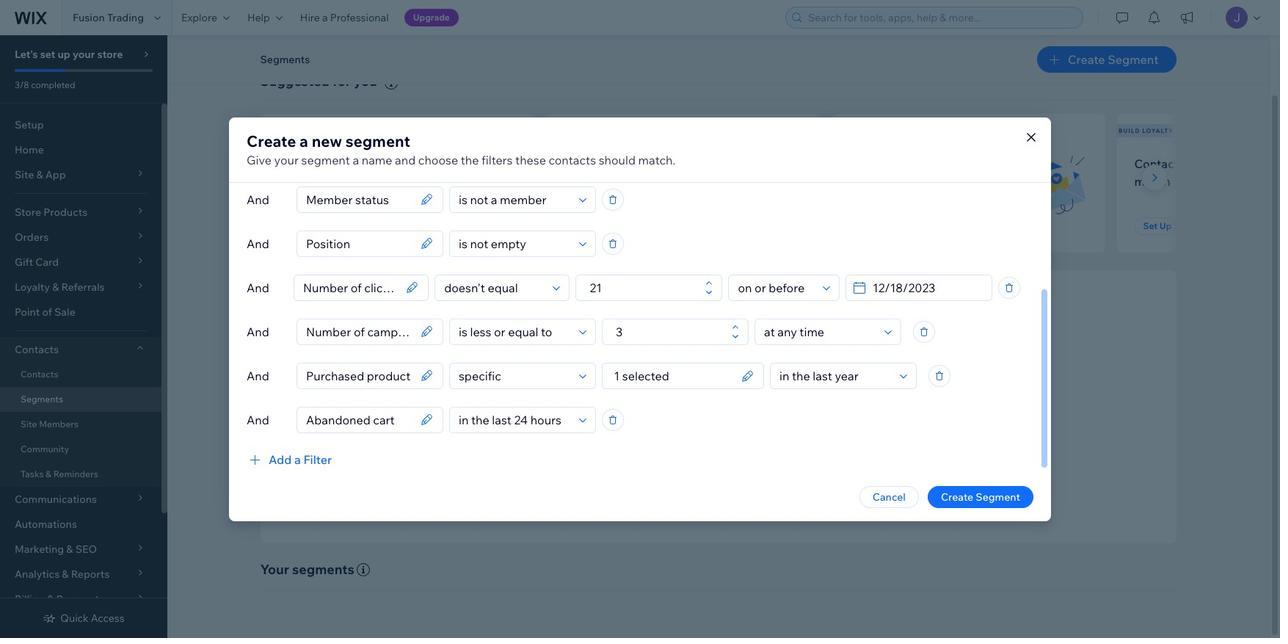 Task type: locate. For each thing, give the bounding box(es) containing it.
0 horizontal spatial email
[[664, 435, 690, 449]]

of left sale
[[42, 305, 52, 319]]

4 and from the top
[[247, 324, 269, 339]]

to right the subscribed
[[342, 174, 354, 189]]

members
[[39, 419, 79, 430]]

2 horizontal spatial set up segment button
[[1135, 217, 1221, 235]]

subscribers down suggested
[[280, 127, 330, 134]]

2 who from the left
[[677, 156, 700, 171]]

up down contacts with a birthday th
[[1160, 220, 1172, 231]]

birthday
[[1223, 156, 1270, 171]]

new for new subscribers
[[262, 127, 278, 134]]

drive
[[759, 435, 783, 449]]

build
[[832, 435, 856, 449]]

the
[[461, 152, 479, 167], [662, 393, 683, 410]]

completed
[[31, 79, 75, 90]]

up down haven't
[[589, 220, 601, 231]]

quick access button
[[43, 612, 125, 625]]

add
[[269, 452, 292, 467]]

Select an option field
[[455, 187, 575, 212], [734, 275, 819, 300], [760, 319, 880, 344], [775, 363, 896, 388]]

2 horizontal spatial up
[[1160, 220, 1172, 231]]

2 set up segment from the left
[[572, 220, 641, 231]]

made
[[606, 174, 638, 189]]

segments inside segments button
[[260, 53, 310, 66]]

contacts inside contacts link
[[21, 369, 58, 380]]

1 horizontal spatial segments
[[260, 53, 310, 66]]

2 horizontal spatial who
[[987, 156, 1010, 171]]

let's
[[15, 48, 38, 61]]

contacts inside contacts with a birthday th
[[1135, 156, 1185, 171]]

to inside new contacts who recently subscribed to your mailing list
[[342, 174, 354, 189]]

1 horizontal spatial set up segment button
[[564, 217, 650, 235]]

your right up
[[73, 48, 95, 61]]

explore
[[181, 11, 217, 24]]

cancel
[[873, 490, 906, 503]]

a right with at top right
[[1214, 156, 1221, 171]]

audience
[[760, 393, 816, 410]]

2 up from the left
[[589, 220, 601, 231]]

1 vertical spatial new
[[278, 156, 303, 171]]

0 horizontal spatial set up segment button
[[278, 217, 364, 235]]

0 horizontal spatial create segment
[[941, 490, 1021, 503]]

set
[[287, 220, 301, 231], [572, 220, 587, 231], [1144, 220, 1158, 231]]

target
[[718, 393, 757, 410]]

Select options field
[[607, 363, 737, 388]]

contacts up haven't
[[549, 152, 596, 167]]

set up segment button down the subscribed
[[278, 217, 364, 235]]

the up the groups on the right
[[662, 393, 683, 410]]

1 vertical spatial to
[[747, 435, 757, 449]]

who up campaign
[[987, 156, 1010, 171]]

3 who from the left
[[987, 156, 1010, 171]]

create segment button for cancel
[[928, 486, 1034, 508]]

set for new contacts who recently subscribed to your mailing list
[[287, 220, 301, 231]]

1 horizontal spatial email
[[887, 156, 917, 171]]

who
[[356, 156, 379, 171], [677, 156, 700, 171], [987, 156, 1010, 171]]

on
[[891, 174, 905, 189]]

1 horizontal spatial of
[[683, 415, 692, 429]]

1 horizontal spatial set
[[572, 220, 587, 231]]

and up mailing
[[395, 152, 416, 167]]

build
[[1119, 127, 1141, 134]]

0 vertical spatial segments
[[260, 53, 310, 66]]

give
[[247, 152, 272, 167]]

0 horizontal spatial create segment button
[[928, 486, 1034, 508]]

new inside new contacts who recently subscribed to your mailing list
[[278, 156, 303, 171]]

1 vertical spatial enter a number text field
[[612, 319, 728, 344]]

1 horizontal spatial and
[[812, 435, 830, 449]]

hire
[[300, 11, 320, 24]]

1 horizontal spatial subscribers
[[920, 156, 984, 171]]

1 horizontal spatial the
[[662, 393, 683, 410]]

subscribers up campaign
[[920, 156, 984, 171]]

0 vertical spatial subscribers
[[280, 127, 330, 134]]

segment
[[1108, 52, 1159, 67], [317, 220, 356, 231], [603, 220, 641, 231], [1174, 220, 1213, 231], [976, 490, 1021, 503]]

trust
[[858, 435, 881, 449]]

0 vertical spatial and
[[395, 152, 416, 167]]

reminders
[[53, 468, 98, 479]]

who inside new contacts who recently subscribed to your mailing list
[[356, 156, 379, 171]]

2 horizontal spatial set
[[1144, 220, 1158, 231]]

segment down new
[[301, 152, 350, 167]]

home
[[15, 143, 44, 156]]

your right on
[[908, 174, 933, 189]]

a inside potential customers who haven't made a purchase yet
[[640, 174, 647, 189]]

1 vertical spatial email
[[664, 435, 690, 449]]

1 who from the left
[[356, 156, 379, 171]]

contacts down new
[[305, 156, 354, 171]]

contacts down loyalty
[[1135, 156, 1185, 171]]

a inside button
[[294, 452, 301, 467]]

1 set from the left
[[287, 220, 301, 231]]

0 horizontal spatial subscribers
[[280, 127, 330, 134]]

1 horizontal spatial set up segment
[[572, 220, 641, 231]]

hire a professional
[[300, 11, 389, 24]]

a inside contacts with a birthday th
[[1214, 156, 1221, 171]]

0 vertical spatial create segment
[[1068, 52, 1159, 67]]

segments up suggested
[[260, 53, 310, 66]]

0 horizontal spatial up
[[303, 220, 315, 231]]

None field
[[302, 187, 416, 212], [302, 231, 416, 256], [299, 275, 402, 300], [302, 319, 416, 344], [302, 363, 416, 388], [302, 407, 416, 432], [302, 187, 416, 212], [302, 231, 416, 256], [299, 275, 402, 300], [302, 319, 416, 344], [302, 363, 416, 388], [302, 407, 416, 432]]

email inside the reach the right target audience create specific groups of contacts that update automatically send personalized email campaigns to drive sales and build trust
[[664, 435, 690, 449]]

1 vertical spatial of
[[683, 415, 692, 429]]

match.
[[638, 152, 676, 167]]

0 horizontal spatial to
[[342, 174, 354, 189]]

potential customers who haven't made a purchase yet
[[564, 156, 721, 189]]

quick
[[60, 612, 89, 625]]

2 vertical spatial contacts
[[21, 369, 58, 380]]

and down 'automatically'
[[812, 435, 830, 449]]

3/8
[[15, 79, 29, 90]]

create segment button
[[1038, 46, 1177, 73], [928, 486, 1034, 508]]

Choose a condition field
[[455, 231, 575, 256], [440, 275, 549, 300], [455, 319, 575, 344], [455, 363, 575, 388], [455, 407, 575, 432]]

segments inside 'segments' link
[[21, 394, 63, 405]]

contacts inside contacts dropdown button
[[15, 343, 59, 356]]

new up the subscribed
[[278, 156, 303, 171]]

set up segment for made
[[572, 220, 641, 231]]

subscribers
[[280, 127, 330, 134], [920, 156, 984, 171]]

send
[[573, 435, 598, 449]]

automatically
[[797, 415, 861, 429]]

0 vertical spatial create segment button
[[1038, 46, 1177, 73]]

1 vertical spatial the
[[662, 393, 683, 410]]

contacts
[[1135, 156, 1185, 171], [15, 343, 59, 356], [21, 369, 58, 380]]

who up the purchase
[[677, 156, 700, 171]]

up for subscribed
[[303, 220, 315, 231]]

up down the subscribed
[[303, 220, 315, 231]]

new contacts who recently subscribed to your mailing list
[[278, 156, 444, 189]]

new up give
[[262, 127, 278, 134]]

email up on
[[887, 156, 917, 171]]

who for your
[[356, 156, 379, 171]]

1 horizontal spatial who
[[677, 156, 700, 171]]

who left recently
[[356, 156, 379, 171]]

Enter a number text field
[[586, 275, 702, 300], [612, 319, 728, 344]]

set up segment down contacts with a birthday th
[[1144, 220, 1213, 231]]

a right hire
[[322, 11, 328, 24]]

your right give
[[274, 152, 299, 167]]

subscribed
[[278, 174, 340, 189]]

2 horizontal spatial set up segment
[[1144, 220, 1213, 231]]

create
[[1068, 52, 1106, 67], [247, 131, 296, 150], [573, 415, 605, 429], [941, 490, 974, 503]]

choose a condition field for the top enter a number text field
[[440, 275, 549, 300]]

1 vertical spatial and
[[812, 435, 830, 449]]

0 vertical spatial email
[[887, 156, 917, 171]]

0 vertical spatial the
[[461, 152, 479, 167]]

list
[[427, 174, 444, 189]]

0 horizontal spatial contacts
[[305, 156, 354, 171]]

of inside sidebar element
[[42, 305, 52, 319]]

tasks & reminders link
[[0, 462, 162, 487]]

5 and from the top
[[247, 368, 269, 383]]

0 horizontal spatial who
[[356, 156, 379, 171]]

your down the name
[[356, 174, 381, 189]]

th
[[1273, 156, 1281, 171]]

0 horizontal spatial set
[[287, 220, 301, 231]]

email down the groups on the right
[[664, 435, 690, 449]]

update
[[760, 415, 794, 429]]

1 horizontal spatial to
[[747, 435, 757, 449]]

a right add
[[294, 452, 301, 467]]

1 vertical spatial contacts
[[15, 343, 59, 356]]

set up segment button
[[278, 217, 364, 235], [564, 217, 650, 235], [1135, 217, 1221, 235]]

point of sale
[[15, 305, 75, 319]]

3/8 completed
[[15, 79, 75, 90]]

of down right
[[683, 415, 692, 429]]

and
[[247, 192, 269, 207], [247, 236, 269, 251], [247, 280, 269, 295], [247, 324, 269, 339], [247, 368, 269, 383], [247, 412, 269, 427]]

3 set from the left
[[1144, 220, 1158, 231]]

and inside the reach the right target audience create specific groups of contacts that update automatically send personalized email campaigns to drive sales and build trust
[[812, 435, 830, 449]]

community link
[[0, 437, 162, 462]]

set up segment button for made
[[564, 217, 650, 235]]

new subscribers
[[262, 127, 330, 134]]

new for new contacts who recently subscribed to your mailing list
[[278, 156, 303, 171]]

2 set up segment button from the left
[[564, 217, 650, 235]]

clicked
[[849, 174, 888, 189]]

segment up the name
[[346, 131, 410, 150]]

0 vertical spatial enter a number text field
[[586, 275, 702, 300]]

and
[[395, 152, 416, 167], [812, 435, 830, 449]]

1 vertical spatial segments
[[21, 394, 63, 405]]

3 set up segment from the left
[[1144, 220, 1213, 231]]

0 vertical spatial new
[[262, 127, 278, 134]]

a down customers
[[640, 174, 647, 189]]

1 up from the left
[[303, 220, 315, 231]]

1 horizontal spatial up
[[589, 220, 601, 231]]

build loyalty
[[1119, 127, 1174, 134]]

your inside create a new segment give your segment a name and choose the filters these contacts should match.
[[274, 152, 299, 167]]

haven't
[[564, 174, 604, 189]]

that
[[738, 415, 758, 429]]

segments
[[260, 53, 310, 66], [21, 394, 63, 405]]

to left drive
[[747, 435, 757, 449]]

potential
[[564, 156, 613, 171]]

contacts down point of sale
[[15, 343, 59, 356]]

0 vertical spatial contacts
[[1135, 156, 1185, 171]]

add a filter
[[269, 452, 332, 467]]

0 vertical spatial of
[[42, 305, 52, 319]]

new
[[312, 131, 342, 150]]

1 and from the top
[[247, 192, 269, 207]]

1 set up segment from the left
[[287, 220, 356, 231]]

2 horizontal spatial contacts
[[695, 415, 736, 429]]

segments up the site members on the bottom of page
[[21, 394, 63, 405]]

to
[[342, 174, 354, 189], [747, 435, 757, 449]]

0 horizontal spatial and
[[395, 152, 416, 167]]

0 horizontal spatial set up segment
[[287, 220, 356, 231]]

who inside potential customers who haven't made a purchase yet
[[677, 156, 700, 171]]

set up segment down the subscribed
[[287, 220, 356, 231]]

set up segment button down made
[[564, 217, 650, 235]]

upgrade
[[413, 12, 450, 23]]

a left new
[[300, 131, 308, 150]]

segments button
[[253, 48, 317, 70]]

2 set from the left
[[572, 220, 587, 231]]

suggested for you
[[260, 73, 377, 90]]

of
[[42, 305, 52, 319], [683, 415, 692, 429]]

set up segment down made
[[572, 220, 641, 231]]

contacts inside the reach the right target audience create specific groups of contacts that update automatically send personalized email campaigns to drive sales and build trust
[[695, 415, 736, 429]]

list
[[257, 114, 1281, 253]]

1 set up segment button from the left
[[278, 217, 364, 235]]

contacts up the campaigns
[[695, 415, 736, 429]]

0 horizontal spatial of
[[42, 305, 52, 319]]

create segment button for segments
[[1038, 46, 1177, 73]]

1 horizontal spatial contacts
[[549, 152, 596, 167]]

set up segment
[[287, 220, 356, 231], [572, 220, 641, 231], [1144, 220, 1213, 231]]

and inside create a new segment give your segment a name and choose the filters these contacts should match.
[[395, 152, 416, 167]]

email
[[887, 156, 917, 171], [664, 435, 690, 449]]

these
[[516, 152, 546, 167]]

contacts down contacts dropdown button
[[21, 369, 58, 380]]

0 horizontal spatial the
[[461, 152, 479, 167]]

0 horizontal spatial segments
[[21, 394, 63, 405]]

1 vertical spatial create segment button
[[928, 486, 1034, 508]]

1 vertical spatial subscribers
[[920, 156, 984, 171]]

choose a condition field for the select options field
[[455, 363, 575, 388]]

set up segment button down contacts with a birthday th
[[1135, 217, 1221, 235]]

set
[[40, 48, 55, 61]]

0 vertical spatial to
[[342, 174, 354, 189]]

the left 'filters'
[[461, 152, 479, 167]]

1 horizontal spatial create segment button
[[1038, 46, 1177, 73]]

your inside 'active email subscribers who clicked on your campaign'
[[908, 174, 933, 189]]



Task type: describe. For each thing, give the bounding box(es) containing it.
contacts inside create a new segment give your segment a name and choose the filters these contacts should match.
[[549, 152, 596, 167]]

&
[[46, 468, 51, 479]]

3 up from the left
[[1160, 220, 1172, 231]]

set for potential customers who haven't made a purchase yet
[[572, 220, 587, 231]]

0 vertical spatial segment
[[346, 131, 410, 150]]

your
[[260, 561, 289, 578]]

yet
[[703, 174, 721, 189]]

subscribers inside 'active email subscribers who clicked on your campaign'
[[920, 156, 984, 171]]

setup
[[15, 118, 44, 131]]

setup link
[[0, 112, 162, 137]]

3 and from the top
[[247, 280, 269, 295]]

Search for tools, apps, help & more... field
[[804, 7, 1079, 28]]

point of sale link
[[0, 300, 162, 325]]

quick access
[[60, 612, 125, 625]]

right
[[686, 393, 715, 410]]

create a new segment give your segment a name and choose the filters these contacts should match.
[[247, 131, 676, 167]]

the inside the reach the right target audience create specific groups of contacts that update automatically send personalized email campaigns to drive sales and build trust
[[662, 393, 683, 410]]

with
[[1188, 156, 1212, 171]]

personalized
[[600, 435, 661, 449]]

a left the name
[[353, 152, 359, 167]]

your segments
[[260, 561, 355, 578]]

filters
[[482, 152, 513, 167]]

professional
[[330, 11, 389, 24]]

campaigns
[[692, 435, 744, 449]]

let's set up your store
[[15, 48, 123, 61]]

who inside 'active email subscribers who clicked on your campaign'
[[987, 156, 1010, 171]]

of inside the reach the right target audience create specific groups of contacts that update automatically send personalized email campaigns to drive sales and build trust
[[683, 415, 692, 429]]

choose
[[418, 152, 458, 167]]

hire a professional link
[[291, 0, 398, 35]]

site members
[[21, 419, 79, 430]]

sidebar element
[[0, 35, 167, 638]]

loyalty
[[1143, 127, 1174, 134]]

mailing
[[384, 174, 424, 189]]

choose a condition field for the bottommost enter a number text field
[[455, 319, 575, 344]]

tasks & reminders
[[21, 468, 98, 479]]

should
[[599, 152, 636, 167]]

purchase
[[650, 174, 701, 189]]

automations link
[[0, 512, 162, 537]]

the inside create a new segment give your segment a name and choose the filters these contacts should match.
[[461, 152, 479, 167]]

filter
[[304, 452, 332, 467]]

contacts for contacts link
[[21, 369, 58, 380]]

list containing new contacts who recently subscribed to your mailing list
[[257, 114, 1281, 253]]

1 horizontal spatial create segment
[[1068, 52, 1159, 67]]

suggested
[[260, 73, 330, 90]]

reach
[[621, 393, 659, 410]]

your inside new contacts who recently subscribed to your mailing list
[[356, 174, 381, 189]]

segments
[[292, 561, 355, 578]]

trading
[[107, 11, 144, 24]]

1 vertical spatial segment
[[301, 152, 350, 167]]

sales
[[785, 435, 809, 449]]

cancel button
[[860, 486, 919, 508]]

site members link
[[0, 412, 162, 437]]

set up segment for subscribed
[[287, 220, 356, 231]]

store
[[97, 48, 123, 61]]

upgrade button
[[404, 9, 459, 26]]

up
[[58, 48, 70, 61]]

1 vertical spatial create segment
[[941, 490, 1021, 503]]

contacts link
[[0, 362, 162, 387]]

6 and from the top
[[247, 412, 269, 427]]

fusion trading
[[73, 11, 144, 24]]

segments for 'segments' link
[[21, 394, 63, 405]]

recently
[[382, 156, 427, 171]]

you
[[354, 73, 377, 90]]

set up segment button for subscribed
[[278, 217, 364, 235]]

contacts inside new contacts who recently subscribed to your mailing list
[[305, 156, 354, 171]]

contacts for contacts dropdown button
[[15, 343, 59, 356]]

point
[[15, 305, 40, 319]]

who for purchase
[[677, 156, 700, 171]]

tasks
[[21, 468, 44, 479]]

campaign
[[935, 174, 990, 189]]

fusion
[[73, 11, 105, 24]]

segments for segments button
[[260, 53, 310, 66]]

your inside sidebar element
[[73, 48, 95, 61]]

to inside the reach the right target audience create specific groups of contacts that update automatically send personalized email campaigns to drive sales and build trust
[[747, 435, 757, 449]]

automations
[[15, 518, 77, 531]]

home link
[[0, 137, 162, 162]]

create inside create a new segment give your segment a name and choose the filters these contacts should match.
[[247, 131, 296, 150]]

2 and from the top
[[247, 236, 269, 251]]

contacts with a birthday th
[[1135, 156, 1281, 189]]

add a filter button
[[247, 450, 332, 468]]

help
[[247, 11, 270, 24]]

12/18/2023 field
[[869, 275, 988, 300]]

up for made
[[589, 220, 601, 231]]

create inside the reach the right target audience create specific groups of contacts that update automatically send personalized email campaigns to drive sales and build trust
[[573, 415, 605, 429]]

specific
[[607, 415, 644, 429]]

email inside 'active email subscribers who clicked on your campaign'
[[887, 156, 917, 171]]

help button
[[239, 0, 291, 35]]

reach the right target audience create specific groups of contacts that update automatically send personalized email campaigns to drive sales and build trust
[[573, 393, 881, 449]]

sale
[[54, 305, 75, 319]]

3 set up segment button from the left
[[1135, 217, 1221, 235]]

active
[[849, 156, 884, 171]]

site
[[21, 419, 37, 430]]

customers
[[615, 156, 674, 171]]

for
[[333, 73, 351, 90]]

community
[[21, 444, 69, 455]]

active email subscribers who clicked on your campaign
[[849, 156, 1010, 189]]



Task type: vqa. For each thing, say whether or not it's contained in the screenshot.
Site & App
no



